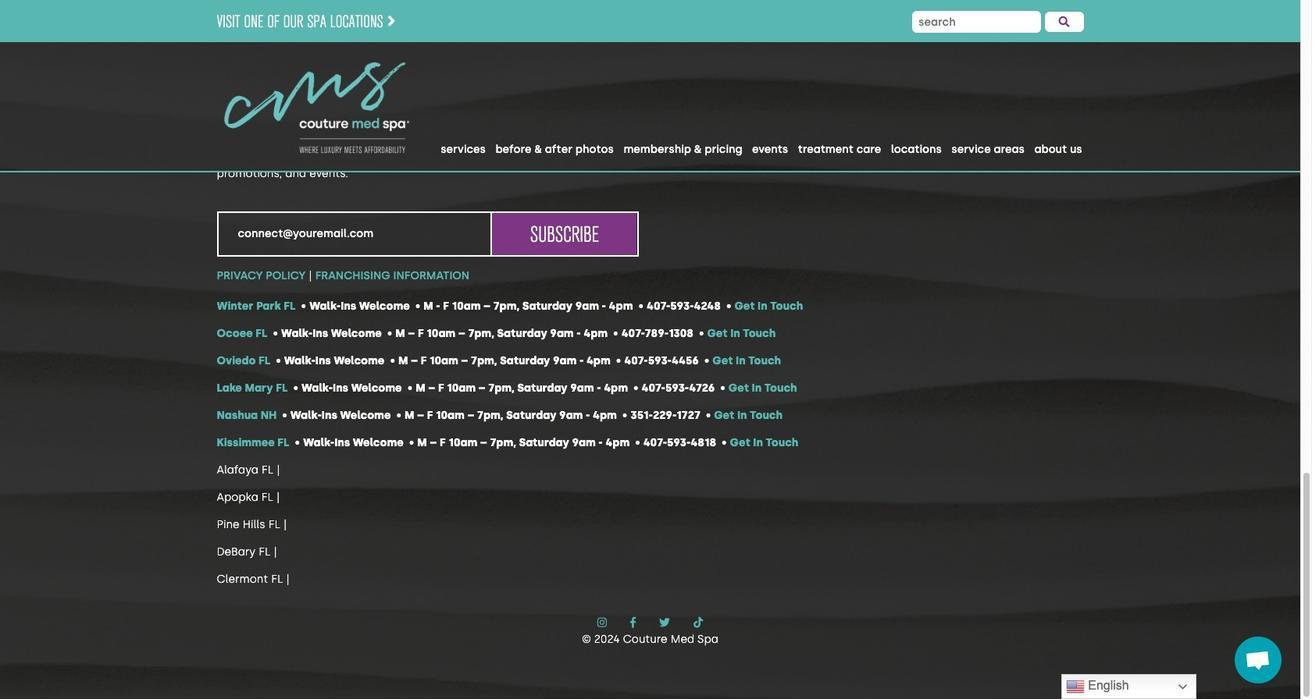 Task type: locate. For each thing, give the bounding box(es) containing it.
None submit
[[721, 0, 877, 39], [492, 213, 637, 255], [721, 0, 877, 39], [492, 213, 637, 255]]

facebook image
[[630, 617, 636, 628]]

When autocomplete results are available use up and down arrows to review and enter to go to the desired page. Touch device users, explore by touch or with swipe gestures. text field
[[913, 11, 1041, 33]]

search image
[[1059, 16, 1070, 27]]



Task type: vqa. For each thing, say whether or not it's contained in the screenshot.
connect@youremail.com email field on the left top of the page
yes



Task type: describe. For each thing, give the bounding box(es) containing it.
open chat image
[[1235, 637, 1282, 684]]

connect@youremail.com email field
[[218, 213, 490, 255]]

twitter image
[[659, 617, 670, 628]]

instagram image
[[597, 617, 607, 628]]

contact us - couture med spa image
[[217, 53, 416, 163]]

angle right image
[[387, 13, 396, 30]]

brands image
[[694, 617, 703, 628]]



